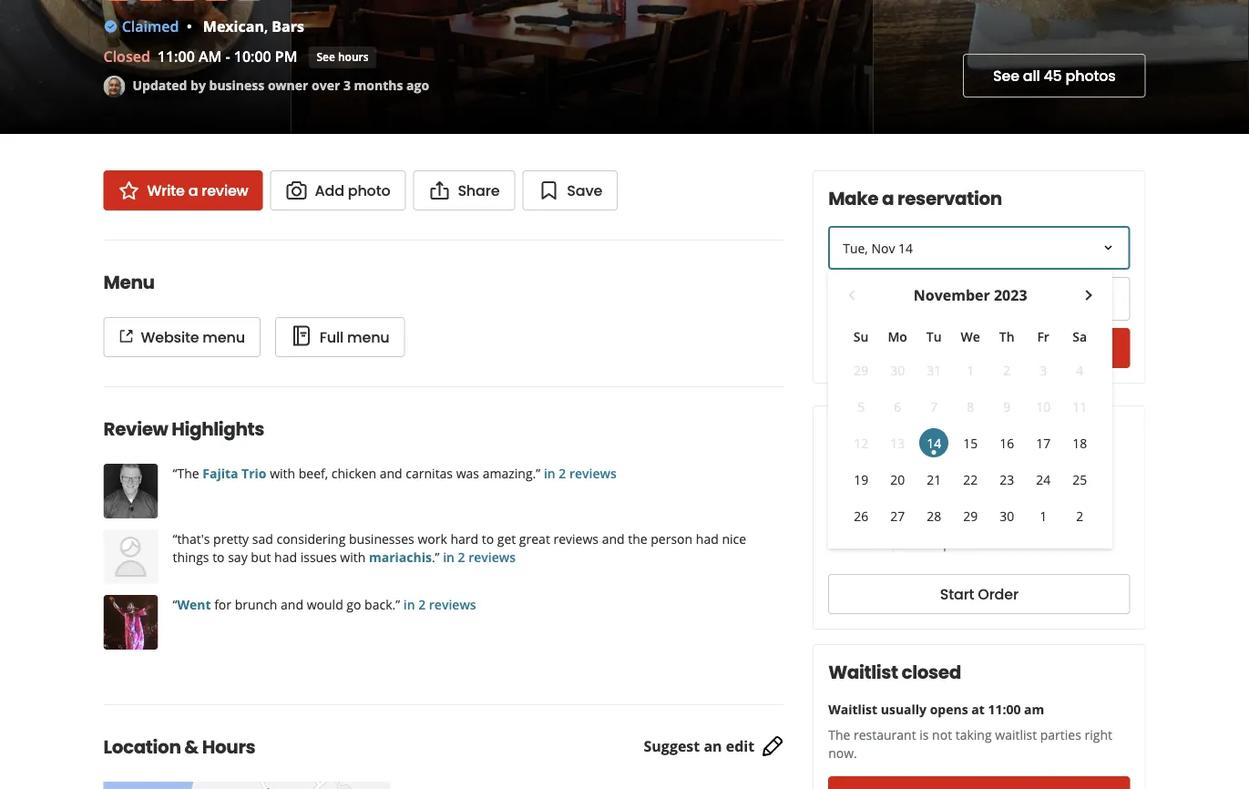 Task type: describe. For each thing, give the bounding box(es) containing it.
3 " from the top
[[173, 596, 177, 613]]

2023
[[995, 285, 1028, 305]]

but
[[251, 548, 271, 566]]

an
[[704, 737, 723, 756]]

region inside review highlights element
[[89, 464, 799, 650]]

mins
[[1006, 535, 1035, 552]]

sat nov 4, 2023 cell
[[1066, 356, 1095, 385]]

mariachis
[[369, 548, 432, 566]]

write a review
[[147, 180, 249, 201]]

updated by business owner over 3 months ago
[[133, 76, 429, 94]]

start order
[[941, 584, 1019, 605]]

su
[[854, 328, 869, 345]]

fr
[[1038, 328, 1050, 345]]

2 right amazing.
[[559, 465, 566, 482]]

12
[[854, 434, 869, 452]]

up
[[936, 535, 952, 552]]

row containing 29
[[843, 352, 1099, 388]]

see for see all 45 photos
[[994, 66, 1020, 86]]

ago
[[407, 76, 429, 94]]

website
[[141, 327, 199, 347]]

2 down 'table' on the top right
[[1004, 361, 1011, 379]]

16 claim filled v2 image
[[103, 19, 118, 34]]

sat dec 2, 2023 cell
[[1066, 501, 1095, 531]]

thu nov 9, 2023 cell
[[993, 392, 1022, 421]]

0 horizontal spatial and
[[281, 596, 304, 613]]

in right .
[[443, 548, 455, 566]]

mariachis . " in 2 reviews
[[369, 548, 516, 566]]

write a review link
[[103, 170, 263, 211]]

see hours link
[[309, 46, 377, 68]]

see hours
[[317, 49, 369, 64]]

months
[[354, 76, 403, 94]]

" for that's pretty sad considering businesses work hard to get great reviews and the person had nice things to say but had issues with
[[173, 530, 177, 547]]

2 right fri dec 1, 2023 cell
[[1077, 507, 1084, 525]]

2 down hard
[[458, 548, 466, 566]]

businesses
[[349, 530, 415, 547]]

edit
[[726, 737, 755, 756]]

start order button
[[829, 574, 1131, 615]]

suggest an edit link
[[644, 736, 784, 758]]

went button
[[177, 596, 211, 613]]

menu element
[[74, 240, 784, 357]]

closed
[[103, 46, 150, 66]]

fri dec 1, 2023 cell
[[1029, 501, 1059, 531]]

takeout tab panel
[[829, 505, 1002, 512]]

photo of tulum mexican restaurant and tequila bar - austin, tx, us. sopapillas image
[[874, 0, 1250, 134]]

0 horizontal spatial 3
[[344, 76, 351, 94]]

add photo link
[[270, 170, 406, 211]]

menu for full menu
[[347, 327, 390, 347]]

in right amazing.
[[544, 465, 556, 482]]

updated
[[133, 76, 187, 94]]

for
[[214, 596, 232, 613]]

no fees
[[829, 535, 879, 552]]

sad
[[252, 530, 273, 547]]

wed nov 1, 2023 cell
[[957, 356, 986, 385]]

get
[[498, 530, 516, 547]]

a for reservation
[[883, 186, 895, 212]]

and inside " that's pretty sad considering businesses work hard to get great reviews and the person had nice things to say but had issues with
[[602, 530, 625, 547]]

november 2023 grid
[[843, 284, 1099, 534]]

fajita trio button
[[203, 465, 267, 482]]

tab list containing delivery
[[829, 469, 1002, 505]]

1 for fri dec 1, 2023 cell
[[1040, 507, 1048, 525]]

now.
[[829, 744, 858, 762]]

photo
[[348, 180, 391, 201]]

15
[[964, 434, 978, 452]]

waitlist closed
[[829, 660, 962, 686]]

reviews down get
[[469, 548, 516, 566]]

0 vertical spatial with
[[270, 465, 296, 482]]

1 horizontal spatial and
[[380, 465, 403, 482]]

24 camera v2 image
[[286, 180, 308, 201]]

taking
[[956, 726, 993, 744]]

5
[[858, 398, 865, 415]]

waitlist usually opens at 11:00 am the restaurant is not taking waitlist parties right now.
[[829, 701, 1113, 762]]

pretty
[[213, 530, 249, 547]]

mon nov 6, 2023 cell
[[884, 392, 913, 421]]

17
[[1037, 434, 1051, 452]]

6
[[895, 398, 902, 415]]

hours
[[338, 49, 369, 64]]

is
[[920, 726, 929, 744]]

considering
[[277, 530, 346, 547]]

photo of tulum mexican restaurant and tequila bar - austin, tx, us. fajitas caribenas! image
[[0, 0, 291, 134]]

waitlist
[[996, 726, 1038, 744]]

4
[[1077, 361, 1084, 379]]

full menu
[[320, 327, 390, 347]]

10:00
[[234, 46, 271, 66]]

was
[[456, 465, 480, 482]]

11
[[1073, 398, 1088, 415]]

24 pencil v2 image
[[762, 736, 784, 758]]

website menu
[[141, 327, 245, 347]]

8
[[967, 398, 975, 415]]

sat nov 11, 2023 cell
[[1066, 392, 1095, 421]]

24 save outline v2 image
[[538, 180, 560, 201]]

mariachis button
[[369, 548, 432, 566]]

back.
[[365, 596, 396, 613]]

share
[[458, 180, 500, 201]]

nice
[[722, 530, 747, 547]]

matt b. image
[[103, 464, 158, 519]]

write
[[147, 180, 185, 201]]

find a table link
[[829, 328, 1131, 368]]

15-
[[969, 535, 988, 552]]

marc p. image
[[103, 595, 158, 650]]

find
[[937, 338, 967, 359]]

make
[[829, 186, 879, 212]]

amazing.
[[483, 465, 536, 482]]

location
[[103, 735, 181, 760]]

takeout
[[930, 470, 988, 489]]

1 horizontal spatial 29
[[964, 507, 978, 525]]

menu
[[103, 270, 155, 295]]

Select a date text field
[[829, 226, 1131, 270]]

usually
[[881, 701, 927, 718]]

share button
[[413, 170, 515, 211]]

website menu link
[[103, 317, 261, 357]]

1 horizontal spatial "
[[435, 548, 440, 566]]

,
[[264, 16, 268, 36]]

opens
[[931, 701, 969, 718]]

by
[[191, 76, 206, 94]]

7
[[931, 398, 938, 415]]

in right back.
[[404, 596, 415, 613]]

photos
[[1066, 66, 1116, 86]]

the inside waitlist usually opens at 11:00 am the restaurant is not taking waitlist parties right now.
[[829, 726, 851, 744]]

1 vertical spatial had
[[275, 548, 297, 566]]

bars link
[[272, 16, 304, 36]]

reviews down mariachis . " in 2 reviews
[[429, 596, 477, 613]]

tue nov 7, 2023 cell
[[920, 392, 949, 421]]

save
[[567, 180, 603, 201]]

19
[[854, 471, 869, 488]]

the inside 'region'
[[177, 465, 199, 482]]

the
[[628, 530, 648, 547]]



Task type: locate. For each thing, give the bounding box(es) containing it.
1 horizontal spatial 25
[[1073, 471, 1088, 488]]

mon oct 30, 2023 cell
[[884, 356, 913, 385]]

0 vertical spatial to
[[482, 530, 494, 547]]

full
[[320, 327, 344, 347]]

bars
[[272, 16, 304, 36]]

delivery
[[843, 470, 901, 489]]

1 vertical spatial waitlist
[[829, 701, 878, 718]]

0 vertical spatial see
[[317, 49, 335, 64]]

9
[[1004, 398, 1011, 415]]

30 up 'mins'
[[1000, 507, 1015, 525]]

tab list
[[829, 469, 1002, 505]]

13
[[891, 434, 905, 452]]

0 vertical spatial in 2 reviews button
[[541, 465, 617, 482]]

row containing 26
[[843, 498, 1099, 534]]

0 horizontal spatial 1
[[967, 361, 975, 379]]

1 vertical spatial 30
[[1000, 507, 1015, 525]]

"
[[173, 465, 177, 482], [173, 530, 177, 547], [173, 596, 177, 613]]

save button
[[523, 170, 618, 211]]

closed 11:00 am - 10:00 pm
[[103, 46, 298, 66]]

1 down the 24
[[1040, 507, 1048, 525]]

menu inside website menu link
[[203, 327, 245, 347]]

0 horizontal spatial 30
[[891, 361, 905, 379]]

0 horizontal spatial a
[[188, 180, 198, 201]]

with right trio
[[270, 465, 296, 482]]

1 horizontal spatial see
[[994, 66, 1020, 86]]

1 vertical spatial 3
[[1040, 361, 1048, 379]]

1 horizontal spatial 11:00
[[989, 701, 1022, 718]]

the
[[177, 465, 199, 482], [829, 726, 851, 744]]

tue nov 14, 2023 cell
[[916, 425, 953, 461]]

issues
[[301, 548, 337, 566]]

th
[[1000, 328, 1015, 345]]

carnitas
[[406, 465, 453, 482]]

1 horizontal spatial to
[[482, 530, 494, 547]]

2 vertical spatial "
[[173, 596, 177, 613]]

to left say
[[213, 548, 225, 566]]

1 " from the top
[[173, 465, 177, 482]]

christinr h. image
[[103, 530, 158, 584]]

parties
[[1041, 726, 1082, 744]]

30 down mo
[[891, 361, 905, 379]]

region containing "
[[89, 464, 799, 650]]

0 vertical spatial order
[[829, 421, 881, 447]]

1 vertical spatial "
[[435, 548, 440, 566]]

location & hours element
[[74, 705, 813, 790]]

1 vertical spatial 11:00
[[989, 701, 1022, 718]]

find a table
[[937, 338, 1023, 359]]

claimed
[[122, 16, 179, 36]]

to left get
[[482, 530, 494, 547]]

in 2 reviews button down mariachis . " in 2 reviews
[[400, 596, 477, 613]]

am
[[199, 46, 222, 66]]

2 vertical spatial in 2 reviews button
[[400, 596, 477, 613]]

4 row from the top
[[843, 425, 1099, 461]]

1 vertical spatial 1
[[1040, 507, 1048, 525]]

row containing 19
[[843, 461, 1099, 498]]

23
[[1000, 471, 1015, 488]]

pick
[[909, 535, 933, 552]]

1 horizontal spatial 30
[[1000, 507, 1015, 525]]

1 menu from the left
[[203, 327, 245, 347]]

0 horizontal spatial "
[[396, 596, 400, 613]]

3 right over
[[344, 76, 351, 94]]

0 vertical spatial 29
[[854, 361, 869, 379]]

"
[[536, 465, 541, 482], [435, 548, 440, 566], [396, 596, 400, 613]]

2 horizontal spatial a
[[970, 338, 980, 359]]

24
[[1037, 471, 1051, 488]]

restaurant
[[854, 726, 917, 744]]

fri nov 3, 2023 cell
[[1029, 356, 1059, 385]]

2 waitlist from the top
[[829, 701, 878, 718]]

and right chicken
[[380, 465, 403, 482]]

brunch
[[235, 596, 278, 613]]

the left fajita
[[177, 465, 199, 482]]

menu for website menu
[[203, 327, 245, 347]]

1 down find a table
[[967, 361, 975, 379]]

16
[[1000, 434, 1015, 452]]

0 vertical spatial 3
[[344, 76, 351, 94]]

row group
[[843, 352, 1099, 534]]

map image
[[103, 782, 391, 790]]

" inside " that's pretty sad considering businesses work hard to get great reviews and the person had nice things to say but had issues with
[[173, 530, 177, 547]]

see
[[317, 49, 335, 64], [994, 66, 1020, 86]]

0 vertical spatial and
[[380, 465, 403, 482]]

and left would
[[281, 596, 304, 613]]

1 horizontal spatial order
[[979, 584, 1019, 605]]

menu right full
[[347, 327, 390, 347]]

1 waitlist from the top
[[829, 660, 899, 686]]

order inside button
[[979, 584, 1019, 605]]

" up great
[[536, 465, 541, 482]]

1 vertical spatial see
[[994, 66, 1020, 86]]

11:00 inside waitlist usually opens at 11:00 am the restaurant is not taking waitlist parties right now.
[[989, 701, 1022, 718]]

order right start on the bottom
[[979, 584, 1019, 605]]

wed nov 8, 2023 cell
[[957, 392, 986, 421]]

thu nov 2, 2023 cell
[[993, 356, 1022, 385]]

see left all
[[994, 66, 1020, 86]]

row containing 12
[[843, 425, 1099, 461]]

mexican
[[203, 16, 264, 36]]

0 horizontal spatial 29
[[854, 361, 869, 379]]

menu
[[203, 327, 245, 347], [347, 327, 390, 347]]

1 row from the top
[[843, 321, 1099, 352]]

" right marc p. image
[[173, 596, 177, 613]]

1 inside cell
[[1040, 507, 1048, 525]]

24 share v2 image
[[429, 180, 451, 201]]

.
[[432, 548, 435, 566]]

" down work
[[435, 548, 440, 566]]

see left hours
[[317, 49, 335, 64]]

row
[[843, 321, 1099, 352], [843, 352, 1099, 388], [843, 388, 1099, 425], [843, 425, 1099, 461], [843, 461, 1099, 498], [843, 498, 1099, 534]]

a for table
[[970, 338, 980, 359]]

add photo
[[315, 180, 391, 201]]

sun oct 29, 2023 cell
[[847, 356, 876, 385]]

1 vertical spatial the
[[829, 726, 851, 744]]

1 vertical spatial order
[[979, 584, 1019, 605]]

14
[[927, 434, 942, 452]]

reviews right amazing.
[[570, 465, 617, 482]]

and
[[380, 465, 403, 482], [602, 530, 625, 547], [281, 596, 304, 613]]

in 2 reviews button down hard
[[440, 548, 516, 566]]

great
[[520, 530, 551, 547]]

in 2 reviews button for amazing.
[[541, 465, 617, 482]]

in 2 reviews button for great
[[440, 548, 516, 566]]

27
[[891, 507, 905, 525]]

waitlist up usually
[[829, 660, 899, 686]]

24 menu v2 image
[[291, 325, 313, 347]]

3 down fr
[[1040, 361, 1048, 379]]

location & hours
[[103, 735, 256, 760]]

3 row from the top
[[843, 388, 1099, 425]]

beef,
[[299, 465, 328, 482]]

reservation
[[898, 186, 1003, 212]]

0 vertical spatial 1
[[967, 361, 975, 379]]

mexican link
[[203, 16, 264, 36]]

0 vertical spatial 11:00
[[158, 46, 195, 66]]

sun nov 12, 2023 cell
[[847, 429, 876, 458]]

1 vertical spatial 29
[[964, 507, 978, 525]]

2 " from the top
[[173, 530, 177, 547]]

photo of tulum mexican restaurant and tequila bar - austin, tx, us. image
[[291, 0, 874, 134]]

1 vertical spatial 25
[[988, 535, 1003, 552]]

2 horizontal spatial and
[[602, 530, 625, 547]]

31
[[927, 361, 942, 379]]

menu inside full menu link
[[347, 327, 390, 347]]

5 row from the top
[[843, 461, 1099, 498]]

1 vertical spatial to
[[213, 548, 225, 566]]

0 horizontal spatial 11:00
[[158, 46, 195, 66]]

25 up sat dec 2, 2023 cell
[[1073, 471, 1088, 488]]

20
[[891, 471, 905, 488]]

a right write
[[188, 180, 198, 201]]

0 horizontal spatial order
[[829, 421, 881, 447]]

25 inside "row group"
[[1073, 471, 1088, 488]]

see for see hours
[[317, 49, 335, 64]]

a
[[188, 180, 198, 201], [883, 186, 895, 212], [970, 338, 980, 359]]

" down the review highlights at the bottom left
[[173, 465, 177, 482]]

the up now.
[[829, 726, 851, 744]]

had left nice
[[696, 530, 719, 547]]

pick up in 15-25 mins
[[909, 535, 1035, 552]]

2 vertical spatial "
[[396, 596, 400, 613]]

row containing su
[[843, 321, 1099, 352]]

and left the
[[602, 530, 625, 547]]

29 inside cell
[[854, 361, 869, 379]]

" for the
[[173, 465, 177, 482]]

24 star v2 image
[[118, 180, 140, 201]]

reviews right great
[[554, 530, 599, 547]]

0 horizontal spatial menu
[[203, 327, 245, 347]]

a right 'make'
[[883, 186, 895, 212]]

0 horizontal spatial with
[[270, 465, 296, 482]]

0 vertical spatial "
[[173, 465, 177, 482]]

3 inside cell
[[1040, 361, 1048, 379]]

a right find
[[970, 338, 980, 359]]

see all 45 photos
[[994, 66, 1116, 86]]

am
[[1025, 701, 1045, 718]]

full menu link
[[275, 317, 405, 357]]

0 vertical spatial 25
[[1073, 471, 1088, 488]]

mexican , bars
[[203, 16, 304, 36]]

we
[[961, 328, 981, 345]]

1 inside cell
[[967, 361, 975, 379]]

0 horizontal spatial 25
[[988, 535, 1003, 552]]

tue oct 31, 2023 cell
[[920, 356, 949, 385]]

waitlist for waitlist closed
[[829, 660, 899, 686]]

that's
[[177, 530, 210, 547]]

0 horizontal spatial the
[[177, 465, 199, 482]]

waitlist up 'restaurant'
[[829, 701, 878, 718]]

fajita
[[203, 465, 238, 482]]

11:00 right at
[[989, 701, 1022, 718]]

2 vertical spatial and
[[281, 596, 304, 613]]

2 row from the top
[[843, 352, 1099, 388]]

november 2023
[[914, 285, 1028, 305]]

1 vertical spatial and
[[602, 530, 625, 547]]

1 for 'wed nov 1, 2023' cell
[[967, 361, 975, 379]]

fri nov 10, 2023 cell
[[1029, 392, 1059, 421]]

2 right back.
[[419, 596, 426, 613]]

1 horizontal spatial menu
[[347, 327, 390, 347]]

hours
[[202, 735, 256, 760]]

0 vertical spatial the
[[177, 465, 199, 482]]

review
[[103, 417, 168, 442]]

None field
[[831, 279, 974, 319]]

0 horizontal spatial to
[[213, 548, 225, 566]]

" went for brunch and would go back. " in 2 reviews
[[173, 596, 477, 613]]

review highlights element
[[74, 387, 799, 676]]

add
[[315, 180, 344, 201]]

waitlist for waitlist usually opens at 11:00 am the restaurant is not taking waitlist parties right now.
[[829, 701, 878, 718]]

0 vertical spatial had
[[696, 530, 719, 547]]

say
[[228, 548, 248, 566]]

0 horizontal spatial had
[[275, 548, 297, 566]]

1 horizontal spatial 3
[[1040, 361, 1048, 379]]

order
[[829, 421, 881, 447], [979, 584, 1019, 605]]

trio
[[242, 465, 267, 482]]

" up things at the bottom
[[173, 530, 177, 547]]

business
[[209, 76, 265, 94]]

1 vertical spatial in 2 reviews button
[[440, 548, 516, 566]]

25 left 'mins'
[[988, 535, 1003, 552]]

start
[[941, 584, 975, 605]]

2 menu from the left
[[347, 327, 390, 347]]

1 horizontal spatial with
[[340, 548, 366, 566]]

3
[[344, 76, 351, 94], [1040, 361, 1048, 379]]

reviews inside " that's pretty sad considering businesses work hard to get great reviews and the person had nice things to say but had issues with
[[554, 530, 599, 547]]

row containing 5
[[843, 388, 1099, 425]]

" the fajita trio with beef, chicken and carnitas was amazing. " in 2 reviews
[[173, 465, 617, 482]]

1 horizontal spatial the
[[829, 726, 851, 744]]

2 horizontal spatial "
[[536, 465, 541, 482]]

0 vertical spatial "
[[536, 465, 541, 482]]

right
[[1085, 726, 1113, 744]]

mon nov 13, 2023 cell
[[884, 429, 913, 458]]

28
[[927, 507, 942, 525]]

" that's pretty sad considering businesses work hard to get great reviews and the person had nice things to say but had issues with
[[173, 530, 747, 566]]

30 inside mon oct 30, 2023 cell
[[891, 361, 905, 379]]

with down businesses
[[340, 548, 366, 566]]

in right up
[[955, 535, 966, 552]]

row group containing 29
[[843, 352, 1099, 534]]

menu right the website on the left top
[[203, 327, 245, 347]]

0 vertical spatial 30
[[891, 361, 905, 379]]

would
[[307, 596, 343, 613]]

0 vertical spatial waitlist
[[829, 660, 899, 686]]

waitlist inside waitlist usually opens at 11:00 am the restaurant is not taking waitlist parties right now.
[[829, 701, 878, 718]]

1 vertical spatial "
[[173, 530, 177, 547]]

tu
[[927, 328, 942, 345]]

21
[[927, 471, 942, 488]]

1 horizontal spatial 1
[[1040, 507, 1048, 525]]

no
[[829, 535, 847, 552]]

6 row from the top
[[843, 498, 1099, 534]]

29 down the su
[[854, 361, 869, 379]]

in 2 reviews button right amazing.
[[541, 465, 617, 482]]

16 external link v2 image
[[119, 329, 134, 344]]

with inside " that's pretty sad considering businesses work hard to get great reviews and the person had nice things to say but had issues with
[[340, 548, 366, 566]]

had right "but"
[[275, 548, 297, 566]]

" right 'go'
[[396, 596, 400, 613]]

29 up pick up in 15-25 mins
[[964, 507, 978, 525]]

11:00 up updated
[[158, 46, 195, 66]]

order down 5
[[829, 421, 881, 447]]

1 horizontal spatial had
[[696, 530, 719, 547]]

1 vertical spatial with
[[340, 548, 366, 566]]

1 horizontal spatial a
[[883, 186, 895, 212]]

0 horizontal spatial see
[[317, 49, 335, 64]]

pm
[[275, 46, 298, 66]]

18
[[1073, 434, 1088, 452]]

table
[[983, 338, 1023, 359]]

sun nov 5, 2023 cell
[[847, 392, 876, 421]]

a for review
[[188, 180, 198, 201]]

region
[[89, 464, 799, 650]]

had
[[696, 530, 719, 547], [275, 548, 297, 566]]



Task type: vqa. For each thing, say whether or not it's contained in the screenshot.
dim within the We tried the bok choy, shrimp and eggplant, crispy chicken dumplings, lobster cheese rolls, duck pancake, pork shumai, and egg cream rolls. The entire meal was absolutely delicious. The duck was out of this world scrumptious and the lobster rolls were heaven. We will definitely be back when we're in town again to try more dishes and highly recommend this to anyone looking for quality dim sum.
no



